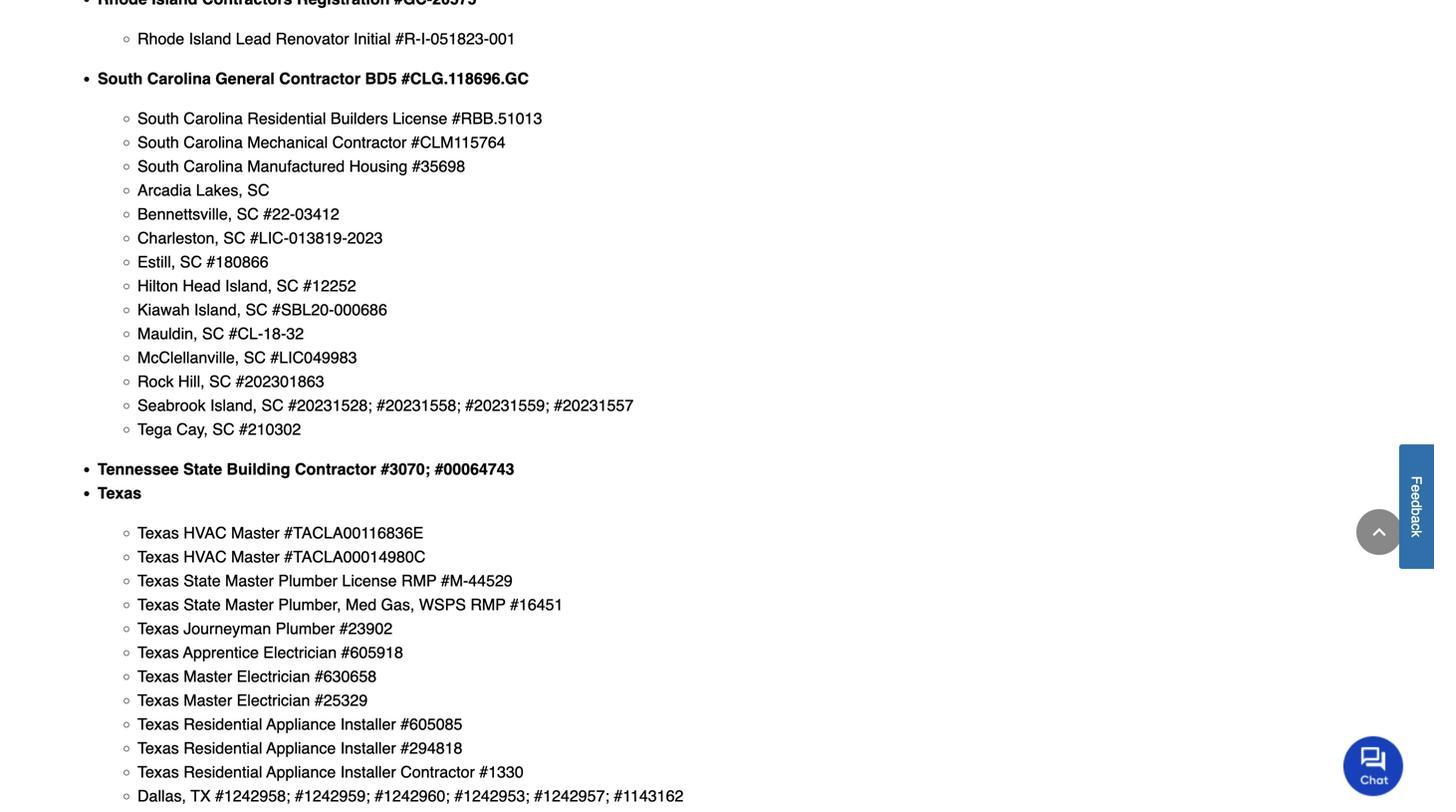Task type: describe. For each thing, give the bounding box(es) containing it.
mauldin,
[[138, 324, 198, 343]]

tega
[[138, 420, 172, 438]]

kiawah
[[138, 300, 190, 319]]

sc right cay,
[[213, 420, 235, 438]]

#210302
[[239, 420, 301, 438]]

sc up #sbl20-
[[277, 276, 299, 295]]

sc up #180866
[[223, 229, 246, 247]]

head
[[183, 276, 221, 295]]

2 vertical spatial state
[[184, 595, 221, 614]]

#lic049983
[[270, 348, 357, 367]]

1 e from the top
[[1410, 484, 1425, 492]]

0 vertical spatial plumber
[[278, 571, 338, 590]]

#605085
[[401, 715, 463, 733]]

contractor down #20231528;
[[295, 460, 376, 478]]

sc up #cl-
[[246, 300, 268, 319]]

#630658
[[315, 667, 377, 685]]

#25329
[[315, 691, 368, 709]]

2 e from the top
[[1410, 492, 1425, 500]]

seabrook
[[138, 396, 206, 414]]

#cl-
[[229, 324, 263, 343]]

manufactured
[[247, 157, 345, 175]]

#rbb.51013
[[452, 109, 543, 127]]

2 installer from the top
[[340, 739, 396, 757]]

chevron up image
[[1370, 522, 1390, 542]]

#22-
[[263, 205, 295, 223]]

initial
[[354, 29, 391, 48]]

wsps
[[419, 595, 466, 614]]

2 appliance from the top
[[266, 739, 336, 757]]

#1143162
[[614, 787, 684, 805]]

#20231557
[[554, 396, 634, 414]]

#12252
[[303, 276, 356, 295]]

hill,
[[178, 372, 205, 391]]

charleston,
[[138, 229, 219, 247]]

sc left #cl-
[[202, 324, 224, 343]]

f e e d b a c k
[[1410, 476, 1425, 537]]

sc left #22-
[[237, 205, 259, 223]]

scroll to top element
[[1357, 509, 1403, 555]]

#tacla00116836e
[[284, 524, 424, 542]]

1 vertical spatial electrician
[[237, 667, 310, 685]]

lakes,
[[196, 181, 243, 199]]

a
[[1410, 515, 1425, 523]]

cay,
[[177, 420, 208, 438]]

#clm115764
[[411, 133, 506, 151]]

44529
[[469, 571, 513, 590]]

#3070;
[[381, 460, 431, 478]]

i-
[[421, 29, 431, 48]]

lead
[[236, 29, 271, 48]]

2 hvac from the top
[[184, 547, 227, 566]]

housing
[[349, 157, 408, 175]]

tennessee
[[98, 460, 179, 478]]

arcadia
[[138, 181, 192, 199]]

hilton
[[138, 276, 178, 295]]

051823-
[[431, 29, 489, 48]]

tennessee state building contractor #3070; #00064743 texas texas hvac master #tacla00116836e texas hvac master #tacla00014980c texas state master plumber license rmp #m-44529 texas state master plumber, med gas, wsps rmp #16451 texas journeyman plumber #23902 texas apprentice electrician #605918 texas master electrician #630658 texas master electrician #25329 texas residential appliance installer #605085 texas residential appliance installer #294818 texas residential appliance installer contractor #1330 dallas, tx #1242958; #1242959; #1242960; #1242953; #1242957; #1143162
[[98, 460, 684, 805]]

contractor down rhode island lead renovator initial #r-i-051823-001
[[279, 69, 361, 88]]

2 vertical spatial electrician
[[237, 691, 310, 709]]

2 vertical spatial island,
[[210, 396, 257, 414]]

#sbl20-
[[272, 300, 334, 319]]

south carolina general contractor bd5 #clg.118696.gc
[[98, 69, 529, 88]]

#clg.118696.gc
[[402, 69, 529, 88]]

001
[[489, 29, 516, 48]]

dallas,
[[138, 787, 186, 805]]

#202301863
[[236, 372, 325, 391]]

d
[[1410, 500, 1425, 508]]

#23902
[[340, 619, 393, 638]]

island
[[189, 29, 231, 48]]

builders
[[331, 109, 388, 127]]

rock
[[138, 372, 174, 391]]

contractor inside south carolina residential builders license #rbb.51013 south carolina mechanical contractor #clm115764 south carolina manufactured housing #35698 arcadia lakes, sc bennettsville, sc #22-03412 charleston, sc #lic-013819-2023 estill, sc #180866 hilton head island, sc #12252 kiawah island, sc #sbl20-000686 mauldin, sc #cl-18-32 mcclellanville, sc #lic049983 rock hill, sc #202301863 seabrook island, sc #20231528; #20231558; #20231559; #20231557 tega cay, sc #210302
[[332, 133, 407, 151]]

plumber,
[[278, 595, 341, 614]]

2023
[[348, 229, 383, 247]]

license inside south carolina residential builders license #rbb.51013 south carolina mechanical contractor #clm115764 south carolina manufactured housing #35698 arcadia lakes, sc bennettsville, sc #22-03412 charleston, sc #lic-013819-2023 estill, sc #180866 hilton head island, sc #12252 kiawah island, sc #sbl20-000686 mauldin, sc #cl-18-32 mcclellanville, sc #lic049983 rock hill, sc #202301863 seabrook island, sc #20231528; #20231558; #20231559; #20231557 tega cay, sc #210302
[[393, 109, 448, 127]]

03412
[[295, 205, 340, 223]]

18-
[[263, 324, 286, 343]]

1 appliance from the top
[[266, 715, 336, 733]]



Task type: vqa. For each thing, say whether or not it's contained in the screenshot.
Dowels
no



Task type: locate. For each thing, give the bounding box(es) containing it.
sc right hill,
[[209, 372, 231, 391]]

0 vertical spatial installer
[[340, 715, 396, 733]]

b
[[1410, 508, 1425, 515]]

rmp down '44529' on the bottom left of page
[[471, 595, 506, 614]]

#1330
[[480, 763, 524, 781]]

state
[[183, 460, 222, 478], [184, 571, 221, 590], [184, 595, 221, 614]]

contractor up "housing"
[[332, 133, 407, 151]]

1 vertical spatial installer
[[340, 739, 396, 757]]

estill,
[[138, 253, 176, 271]]

0 vertical spatial state
[[183, 460, 222, 478]]

#294818
[[401, 739, 463, 757]]

electrician left the #25329
[[237, 691, 310, 709]]

#lic-
[[250, 229, 289, 247]]

license up #clm115764
[[393, 109, 448, 127]]

c
[[1410, 523, 1425, 530]]

renovator
[[276, 29, 349, 48]]

#1242960;
[[375, 787, 450, 805]]

rhode island lead renovator initial #r-i-051823-001
[[138, 29, 516, 48]]

license inside tennessee state building contractor #3070; #00064743 texas texas hvac master #tacla00116836e texas hvac master #tacla00014980c texas state master plumber license rmp #m-44529 texas state master plumber, med gas, wsps rmp #16451 texas journeyman plumber #23902 texas apprentice electrician #605918 texas master electrician #630658 texas master electrician #25329 texas residential appliance installer #605085 texas residential appliance installer #294818 texas residential appliance installer contractor #1330 dallas, tx #1242958; #1242959; #1242960; #1242953; #1242957; #1143162
[[342, 571, 397, 590]]

f e e d b a c k button
[[1400, 444, 1435, 569]]

med
[[346, 595, 377, 614]]

electrician down apprentice
[[237, 667, 310, 685]]

journeyman
[[184, 619, 271, 638]]

electrician down 'plumber,'
[[263, 643, 337, 662]]

sc up head
[[180, 253, 202, 271]]

appliance
[[266, 715, 336, 733], [266, 739, 336, 757], [266, 763, 336, 781]]

south
[[98, 69, 143, 88], [138, 109, 179, 127], [138, 133, 179, 151], [138, 157, 179, 175]]

bennettsville,
[[138, 205, 232, 223]]

2 vertical spatial installer
[[340, 763, 396, 781]]

#20231558;
[[377, 396, 461, 414]]

#20231559;
[[466, 396, 550, 414]]

e
[[1410, 484, 1425, 492], [1410, 492, 1425, 500]]

#m-
[[441, 571, 469, 590]]

0 vertical spatial appliance
[[266, 715, 336, 733]]

1 vertical spatial state
[[184, 571, 221, 590]]

sc down #cl-
[[244, 348, 266, 367]]

0 vertical spatial hvac
[[184, 524, 227, 542]]

installer
[[340, 715, 396, 733], [340, 739, 396, 757], [340, 763, 396, 781]]

carolina
[[147, 69, 211, 88], [184, 109, 243, 127], [184, 133, 243, 151], [184, 157, 243, 175]]

0 vertical spatial island,
[[225, 276, 272, 295]]

license up med
[[342, 571, 397, 590]]

#16451
[[510, 595, 563, 614]]

#00064743
[[435, 460, 515, 478]]

plumber down 'plumber,'
[[276, 619, 335, 638]]

1 vertical spatial island,
[[194, 300, 241, 319]]

mcclellanville,
[[138, 348, 239, 367]]

rhode
[[138, 29, 184, 48]]

0 vertical spatial license
[[393, 109, 448, 127]]

#35698
[[412, 157, 465, 175]]

e up b
[[1410, 492, 1425, 500]]

32
[[286, 324, 304, 343]]

bd5
[[365, 69, 397, 88]]

hvac
[[184, 524, 227, 542], [184, 547, 227, 566]]

#1242957;
[[534, 787, 610, 805]]

000686
[[334, 300, 387, 319]]

plumber up 'plumber,'
[[278, 571, 338, 590]]

#1242959;
[[295, 787, 370, 805]]

master
[[231, 524, 280, 542], [231, 547, 280, 566], [225, 571, 274, 590], [225, 595, 274, 614], [184, 667, 232, 685], [184, 691, 232, 709]]

residential inside south carolina residential builders license #rbb.51013 south carolina mechanical contractor #clm115764 south carolina manufactured housing #35698 arcadia lakes, sc bennettsville, sc #22-03412 charleston, sc #lic-013819-2023 estill, sc #180866 hilton head island, sc #12252 kiawah island, sc #sbl20-000686 mauldin, sc #cl-18-32 mcclellanville, sc #lic049983 rock hill, sc #202301863 seabrook island, sc #20231528; #20231558; #20231559; #20231557 tega cay, sc #210302
[[247, 109, 326, 127]]

1 vertical spatial rmp
[[471, 595, 506, 614]]

electrician
[[263, 643, 337, 662], [237, 667, 310, 685], [237, 691, 310, 709]]

rmp
[[402, 571, 437, 590], [471, 595, 506, 614]]

apprentice
[[183, 643, 259, 662]]

1 vertical spatial license
[[342, 571, 397, 590]]

#20231528;
[[288, 396, 372, 414]]

k
[[1410, 530, 1425, 537]]

0 horizontal spatial rmp
[[402, 571, 437, 590]]

island, up #210302
[[210, 396, 257, 414]]

island, down #180866
[[225, 276, 272, 295]]

chat invite button image
[[1344, 736, 1405, 796]]

sc
[[247, 181, 270, 199], [237, 205, 259, 223], [223, 229, 246, 247], [180, 253, 202, 271], [277, 276, 299, 295], [246, 300, 268, 319], [202, 324, 224, 343], [244, 348, 266, 367], [209, 372, 231, 391], [262, 396, 284, 414], [213, 420, 235, 438]]

#605918
[[341, 643, 403, 662]]

rmp up gas,
[[402, 571, 437, 590]]

1 vertical spatial hvac
[[184, 547, 227, 566]]

#1242958;
[[215, 787, 291, 805]]

island, down head
[[194, 300, 241, 319]]

general
[[215, 69, 275, 88]]

#1242953;
[[455, 787, 530, 805]]

1 horizontal spatial rmp
[[471, 595, 506, 614]]

residential
[[247, 109, 326, 127], [184, 715, 262, 733], [184, 739, 262, 757], [184, 763, 262, 781]]

3 installer from the top
[[340, 763, 396, 781]]

island,
[[225, 276, 272, 295], [194, 300, 241, 319], [210, 396, 257, 414]]

0 vertical spatial electrician
[[263, 643, 337, 662]]

#tacla00014980c
[[284, 547, 426, 566]]

sc up #210302
[[262, 396, 284, 414]]

texas
[[98, 484, 142, 502], [138, 524, 179, 542], [138, 547, 179, 566], [138, 571, 179, 590], [138, 595, 179, 614], [138, 619, 179, 638], [138, 643, 179, 662], [138, 667, 179, 685], [138, 691, 179, 709], [138, 715, 179, 733], [138, 739, 179, 757], [138, 763, 179, 781]]

2 vertical spatial appliance
[[266, 763, 336, 781]]

license
[[393, 109, 448, 127], [342, 571, 397, 590]]

1 vertical spatial plumber
[[276, 619, 335, 638]]

f
[[1410, 476, 1425, 484]]

gas,
[[381, 595, 415, 614]]

#180866
[[207, 253, 269, 271]]

mechanical
[[247, 133, 328, 151]]

tx
[[191, 787, 211, 805]]

1 hvac from the top
[[184, 524, 227, 542]]

e up d at the bottom of page
[[1410, 484, 1425, 492]]

contractor down #294818 in the left bottom of the page
[[401, 763, 475, 781]]

1 vertical spatial appliance
[[266, 739, 336, 757]]

3 appliance from the top
[[266, 763, 336, 781]]

#r-
[[395, 29, 421, 48]]

0 vertical spatial rmp
[[402, 571, 437, 590]]

south carolina residential builders license #rbb.51013 south carolina mechanical contractor #clm115764 south carolina manufactured housing #35698 arcadia lakes, sc bennettsville, sc #22-03412 charleston, sc #lic-013819-2023 estill, sc #180866 hilton head island, sc #12252 kiawah island, sc #sbl20-000686 mauldin, sc #cl-18-32 mcclellanville, sc #lic049983 rock hill, sc #202301863 seabrook island, sc #20231528; #20231558; #20231559; #20231557 tega cay, sc #210302
[[138, 109, 634, 438]]

building
[[227, 460, 291, 478]]

013819-
[[289, 229, 348, 247]]

sc up #22-
[[247, 181, 270, 199]]

1 installer from the top
[[340, 715, 396, 733]]

contractor
[[279, 69, 361, 88], [332, 133, 407, 151], [295, 460, 376, 478], [401, 763, 475, 781]]



